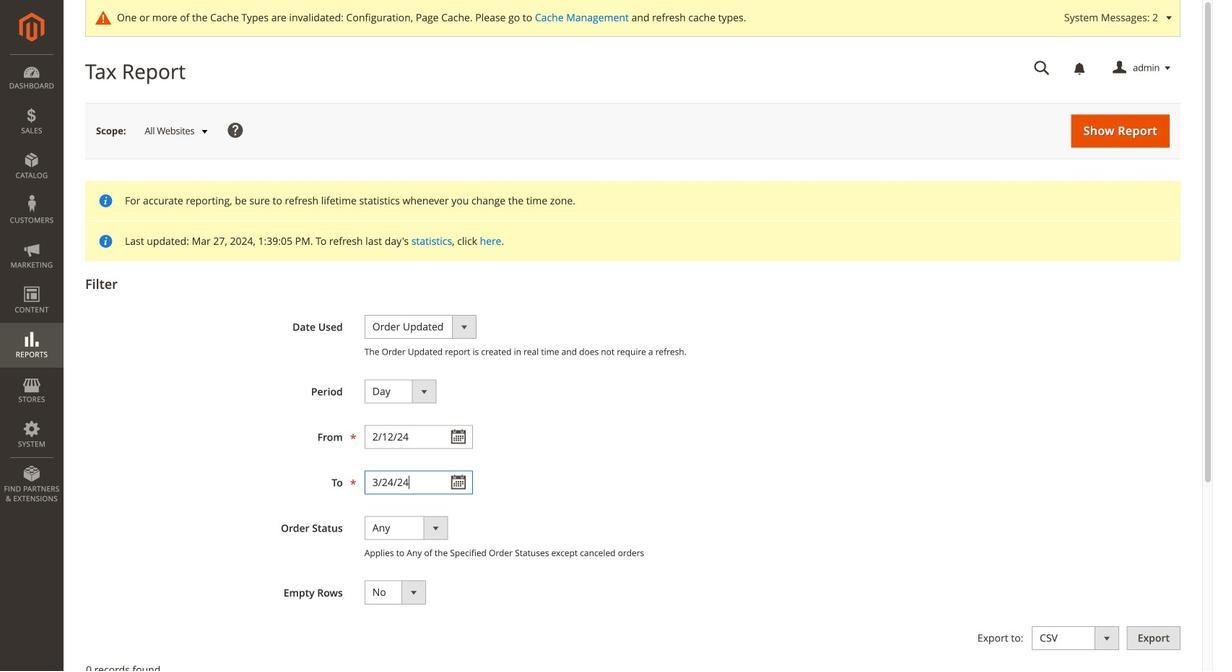 Task type: vqa. For each thing, say whether or not it's contained in the screenshot.
tab list
no



Task type: locate. For each thing, give the bounding box(es) containing it.
None text field
[[1025, 56, 1061, 81], [365, 425, 473, 449], [1025, 56, 1061, 81], [365, 425, 473, 449]]

magento admin panel image
[[19, 12, 44, 42]]

None text field
[[365, 471, 473, 495]]

menu bar
[[0, 54, 64, 511]]



